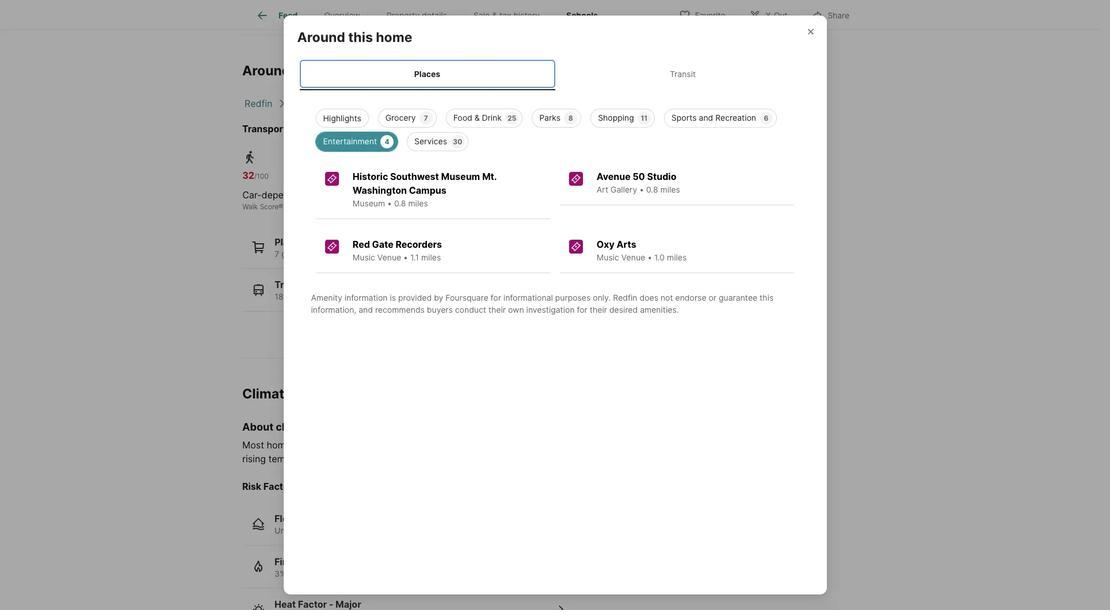 Task type: describe. For each thing, give the bounding box(es) containing it.
risk
[[242, 481, 261, 493]]

around inside dialog
[[297, 29, 345, 45]]

sports
[[672, 113, 697, 123]]

unlikely
[[275, 526, 304, 536]]

miles inside historic southwest museum mt. washington campus museum • 0.8 miles
[[408, 199, 428, 208]]

® for transit
[[387, 202, 391, 211]]

homes
[[267, 440, 296, 451]]

details
[[422, 11, 447, 20]]

services
[[414, 136, 447, 146]]

1 vertical spatial risks
[[316, 421, 340, 433]]

and right sports
[[699, 113, 713, 123]]

® for dependent
[[279, 202, 283, 211]]

tab list containing feed
[[242, 0, 620, 29]]

0.8 inside avenue 50 studio art gallery • 0.8 miles
[[646, 185, 658, 195]]

transit 182, 251, 81, 90, 94
[[275, 279, 348, 302]]

0 horizontal spatial around
[[242, 63, 290, 79]]

out
[[774, 10, 787, 20]]

somewhat bikeable
[[433, 189, 519, 201]]

1 horizontal spatial this
[[348, 29, 373, 45]]

information,
[[311, 305, 356, 315]]

/100 for 15
[[444, 172, 458, 181]]

property details tab
[[373, 2, 460, 29]]

avenue
[[597, 171, 631, 182]]

feed link
[[256, 9, 298, 22]]

may
[[474, 440, 492, 451]]

redfin inside the "amenity information is provided by foursquare for informational purposes only. redfin does not endorse or guarantee this information, and recommends buyers conduct their own investigation for their desired amenities."
[[613, 293, 637, 303]]

oxy
[[597, 239, 615, 250]]

8 inside places 7 groceries, 22 restaurants, 8 parks
[[381, 249, 386, 259]]

mount washington
[[422, 98, 503, 109]]

sale & tax history tab
[[460, 2, 553, 29]]

flood factor - minimal unlikely to flood in next 30 years
[[275, 513, 399, 536]]

around this home inside dialog
[[297, 29, 412, 45]]

miles inside red gate recorders music venue • 1.1 miles
[[421, 253, 441, 262]]

27
[[344, 170, 355, 181]]

and left may
[[455, 440, 471, 451]]

desired
[[609, 305, 638, 315]]

22
[[322, 249, 331, 259]]

mt.
[[482, 171, 497, 182]]

shopping
[[598, 113, 634, 123]]

a
[[361, 569, 365, 579]]

25
[[508, 114, 516, 123]]

due
[[633, 440, 650, 451]]

schools tab
[[553, 2, 611, 29]]

0 vertical spatial climate
[[276, 421, 313, 433]]

32
[[242, 170, 254, 181]]

arts
[[617, 239, 636, 250]]

climate risks
[[242, 386, 327, 402]]

red
[[353, 239, 370, 250]]

feed
[[279, 11, 298, 20]]

entertainment
[[323, 136, 377, 146]]

places 7 groceries, 22 restaurants, 8 parks
[[275, 236, 410, 259]]

share
[[828, 10, 849, 20]]

recreation
[[715, 113, 756, 123]]

1.0
[[654, 253, 665, 262]]

81,
[[310, 292, 321, 302]]

climate
[[242, 386, 292, 402]]

risk
[[348, 440, 363, 451]]

recorders
[[396, 239, 442, 250]]

0 vertical spatial museum
[[441, 171, 480, 182]]

music inside oxy arts music venue • 1.0 miles
[[597, 253, 619, 262]]

redfin link
[[245, 98, 272, 109]]

being
[[328, 569, 350, 579]]

transportation
[[242, 123, 310, 135]]

sale
[[474, 11, 490, 20]]

art
[[597, 185, 608, 195]]

amenity
[[311, 293, 342, 303]]

next inside flood factor - minimal unlikely to flood in next 30 years
[[347, 526, 364, 536]]

1 horizontal spatial in
[[352, 569, 359, 579]]

about climate risks
[[242, 421, 340, 433]]

30 inside the services 30
[[453, 138, 462, 146]]

food & drink 25
[[453, 113, 516, 123]]

avenue 50 studio art gallery • 0.8 miles
[[597, 171, 680, 195]]

by inside "most homes have some risk of natural disasters, and may be impacted by climate change due to rising temperatures and sea levels."
[[551, 440, 562, 451]]

4
[[385, 138, 389, 146]]

history
[[514, 11, 540, 20]]

1 their from the left
[[488, 305, 506, 315]]

wildfire
[[368, 569, 395, 579]]

parks
[[389, 249, 410, 259]]

• inside red gate recorders music venue • 1.1 miles
[[403, 253, 408, 262]]

this inside the "amenity information is provided by foursquare for informational purposes only. redfin does not endorse or guarantee this information, and recommends buyers conduct their own investigation for their desired amenities."
[[760, 293, 774, 303]]

guarantee
[[719, 293, 757, 303]]

property details
[[387, 11, 447, 20]]

score for transit
[[368, 202, 387, 211]]

some
[[322, 440, 345, 451]]

overview
[[324, 11, 360, 20]]

next inside the fire factor - moderate 3% chance of being in a wildfire in next 30 years
[[406, 569, 423, 579]]

94
[[338, 292, 348, 302]]

only.
[[593, 293, 611, 303]]

places tab
[[300, 60, 555, 88]]

risk factor
[[242, 481, 293, 493]]

/100 for 32
[[254, 172, 269, 181]]

have
[[298, 440, 319, 451]]

own
[[508, 305, 524, 315]]

• inside historic southwest museum mt. washington campus museum • 0.8 miles
[[387, 199, 392, 208]]

southwest
[[390, 171, 439, 182]]

sale & tax history
[[474, 11, 540, 20]]

minimal
[[339, 513, 375, 525]]

7 inside around this home dialog
[[424, 114, 428, 123]]

miles inside avenue 50 studio art gallery • 0.8 miles
[[660, 185, 680, 195]]

and down the some at the left bottom of page
[[329, 453, 346, 465]]

miles inside oxy arts music venue • 1.0 miles
[[667, 253, 687, 262]]

of inside the fire factor - moderate 3% chance of being in a wildfire in next 30 years
[[318, 569, 326, 579]]

1 vertical spatial museum
[[353, 199, 385, 208]]

purposes
[[555, 293, 591, 303]]

2 horizontal spatial in
[[398, 569, 404, 579]]

moderate
[[331, 556, 375, 568]]

transportation near 4124 sea view ln
[[242, 123, 414, 135]]

0 vertical spatial redfin
[[245, 98, 272, 109]]

washington inside historic southwest museum mt. washington campus museum • 0.8 miles
[[353, 185, 407, 196]]

red gate recorders music venue • 1.1 miles
[[353, 239, 442, 262]]

historic
[[353, 171, 388, 182]]

list box inside around this home dialog
[[306, 104, 804, 151]]

groceries,
[[281, 249, 319, 259]]

transit tab
[[555, 60, 811, 88]]

parks
[[539, 113, 561, 123]]

temperatures
[[268, 453, 327, 465]]

highlights
[[323, 113, 361, 123]]

transit inside some transit transit score ®
[[344, 202, 366, 211]]

15
[[433, 170, 444, 181]]

tax
[[500, 11, 511, 20]]



Task type: vqa. For each thing, say whether or not it's contained in the screenshot.


Task type: locate. For each thing, give the bounding box(es) containing it.
property
[[387, 11, 420, 20]]

conduct
[[455, 305, 486, 315]]

- for moderate
[[325, 556, 329, 568]]

somewhat
[[433, 189, 480, 201]]

0 horizontal spatial ®
[[279, 202, 283, 211]]

1 vertical spatial climate
[[565, 440, 596, 451]]

places up mount
[[414, 69, 440, 79]]

• down historic
[[387, 199, 392, 208]]

1 horizontal spatial ®
[[387, 202, 391, 211]]

home
[[376, 29, 412, 45], [321, 63, 357, 79]]

2 horizontal spatial 30
[[453, 138, 462, 146]]

1 horizontal spatial 8
[[568, 114, 573, 123]]

share button
[[802, 3, 859, 26]]

los angeles
[[350, 98, 403, 109]]

0 vertical spatial -
[[333, 513, 337, 525]]

around this home dialog
[[283, 15, 827, 595]]

places for places
[[414, 69, 440, 79]]

fire factor - moderate 3% chance of being in a wildfire in next 30 years
[[275, 556, 459, 579]]

to right due
[[652, 440, 661, 451]]

dependent
[[262, 189, 309, 201]]

1 horizontal spatial 0.8
[[646, 185, 658, 195]]

1 horizontal spatial years
[[438, 569, 459, 579]]

walk
[[242, 202, 258, 211]]

0 vertical spatial tab list
[[242, 0, 620, 29]]

score for dependent
[[260, 202, 279, 211]]

/100 inside 32 /100
[[254, 172, 269, 181]]

1 horizontal spatial to
[[652, 440, 661, 451]]

0 vertical spatial this
[[348, 29, 373, 45]]

redfin up transportation at the top left of page
[[245, 98, 272, 109]]

tab list inside around this home dialog
[[297, 57, 813, 90]]

car-
[[242, 189, 262, 201]]

and inside the "amenity information is provided by foursquare for informational purposes only. redfin does not endorse or guarantee this information, and recommends buyers conduct their own investigation for their desired amenities."
[[359, 305, 373, 315]]

0.8 down studio
[[646, 185, 658, 195]]

1 vertical spatial around this home
[[242, 63, 357, 79]]

& left tax
[[492, 11, 497, 20]]

factor for fire
[[294, 556, 323, 568]]

x-
[[766, 10, 774, 20]]

1 horizontal spatial their
[[590, 305, 607, 315]]

1.1
[[410, 253, 419, 262]]

1 horizontal spatial around
[[297, 29, 345, 45]]

information
[[345, 293, 388, 303]]

museum down historic
[[353, 199, 385, 208]]

- up flood
[[333, 513, 337, 525]]

for right foursquare
[[491, 293, 501, 303]]

redfin up desired
[[613, 293, 637, 303]]

& inside list box
[[475, 113, 480, 123]]

of right risk
[[366, 440, 375, 451]]

• inside oxy arts music venue • 1.0 miles
[[648, 253, 652, 262]]

amenity information is provided by foursquare for informational purposes only. redfin does not endorse or guarantee this information, and recommends buyers conduct their own investigation for their desired amenities.
[[311, 293, 774, 315]]

favorite button
[[669, 3, 735, 26]]

in right flood
[[338, 526, 345, 536]]

® inside car-dependent walk score ®
[[279, 202, 283, 211]]

transit
[[371, 189, 399, 201]]

- for minimal
[[333, 513, 337, 525]]

1 horizontal spatial transit
[[344, 202, 366, 211]]

0 horizontal spatial by
[[434, 293, 443, 303]]

182,
[[275, 292, 290, 302]]

risks
[[295, 386, 327, 402], [316, 421, 340, 433]]

0 vertical spatial next
[[347, 526, 364, 536]]

1 horizontal spatial museum
[[441, 171, 480, 182]]

gate
[[372, 239, 393, 250]]

0 vertical spatial factor
[[263, 481, 293, 493]]

score down transit
[[368, 202, 387, 211]]

factor up chance
[[294, 556, 323, 568]]

30 inside the fire factor - moderate 3% chance of being in a wildfire in next 30 years
[[425, 569, 436, 579]]

1 horizontal spatial washington
[[452, 98, 503, 109]]

to inside "most homes have some risk of natural disasters, and may be impacted by climate change due to rising temperatures and sea levels."
[[652, 440, 661, 451]]

transit inside transit 182, 251, 81, 90, 94
[[275, 279, 306, 291]]

& for food
[[475, 113, 480, 123]]

chance
[[288, 569, 316, 579]]

&
[[492, 11, 497, 20], [475, 113, 480, 123]]

music
[[353, 253, 375, 262], [597, 253, 619, 262]]

in inside flood factor - minimal unlikely to flood in next 30 years
[[338, 526, 345, 536]]

1 vertical spatial home
[[321, 63, 357, 79]]

to left flood
[[307, 526, 314, 536]]

transit inside "tab"
[[670, 69, 696, 79]]

of
[[366, 440, 375, 451], [318, 569, 326, 579]]

15 /100
[[433, 170, 458, 181]]

miles down studio
[[660, 185, 680, 195]]

1 horizontal spatial home
[[376, 29, 412, 45]]

30 down minimal
[[366, 526, 376, 536]]

factor for risk
[[263, 481, 293, 493]]

list box containing grocery
[[306, 104, 804, 151]]

0.8 down southwest
[[394, 199, 406, 208]]

for
[[491, 293, 501, 303], [577, 305, 587, 315]]

2 vertical spatial this
[[760, 293, 774, 303]]

2 score from the left
[[368, 202, 387, 211]]

& for sale
[[492, 11, 497, 20]]

® inside some transit transit score ®
[[387, 202, 391, 211]]

2 music from the left
[[597, 253, 619, 262]]

1 horizontal spatial 7
[[424, 114, 428, 123]]

and down information
[[359, 305, 373, 315]]

0 vertical spatial washington
[[452, 98, 503, 109]]

®
[[279, 202, 283, 211], [387, 202, 391, 211]]

0.8
[[646, 185, 658, 195], [394, 199, 406, 208]]

climate inside "most homes have some risk of natural disasters, and may be impacted by climate change due to rising temperatures and sea levels."
[[565, 440, 596, 451]]

0 vertical spatial risks
[[295, 386, 327, 402]]

30
[[453, 138, 462, 146], [366, 526, 376, 536], [425, 569, 436, 579]]

7 down mount
[[424, 114, 428, 123]]

around this home down overview
[[297, 29, 412, 45]]

8 right the parks
[[568, 114, 573, 123]]

90,
[[323, 292, 335, 302]]

0 vertical spatial 8
[[568, 114, 573, 123]]

factor up flood
[[302, 513, 331, 525]]

0 vertical spatial around
[[297, 29, 345, 45]]

•
[[640, 185, 644, 195], [387, 199, 392, 208], [403, 253, 408, 262], [648, 253, 652, 262]]

7 left groceries,
[[275, 249, 279, 259]]

next
[[347, 526, 364, 536], [406, 569, 423, 579]]

0 vertical spatial by
[[434, 293, 443, 303]]

- up being
[[325, 556, 329, 568]]

this
[[348, 29, 373, 45], [293, 63, 318, 79], [760, 293, 774, 303]]

1 vertical spatial this
[[293, 63, 318, 79]]

transit up 182,
[[275, 279, 306, 291]]

by inside the "amenity information is provided by foursquare for informational purposes only. redfin does not endorse or guarantee this information, and recommends buyers conduct their own investigation for their desired amenities."
[[434, 293, 443, 303]]

around this home up the "california" "link"
[[242, 63, 357, 79]]

next right wildfire
[[406, 569, 423, 579]]

tab list
[[242, 0, 620, 29], [297, 57, 813, 90]]

change
[[598, 440, 631, 451]]

factor inside the fire factor - moderate 3% chance of being in a wildfire in next 30 years
[[294, 556, 323, 568]]

1 venue from the left
[[377, 253, 401, 262]]

factor inside flood factor - minimal unlikely to flood in next 30 years
[[302, 513, 331, 525]]

redfin
[[245, 98, 272, 109], [613, 293, 637, 303]]

1 vertical spatial transit
[[344, 202, 366, 211]]

0 horizontal spatial to
[[307, 526, 314, 536]]

score inside car-dependent walk score ®
[[260, 202, 279, 211]]

grocery
[[385, 113, 416, 123]]

/100 inside 27 /100
[[355, 172, 369, 181]]

0 horizontal spatial for
[[491, 293, 501, 303]]

by up buyers
[[434, 293, 443, 303]]

climate left change
[[565, 440, 596, 451]]

1 vertical spatial redfin
[[613, 293, 637, 303]]

home inside dialog
[[376, 29, 412, 45]]

& inside tab
[[492, 11, 497, 20]]

1 horizontal spatial venue
[[621, 253, 645, 262]]

1 horizontal spatial 30
[[425, 569, 436, 579]]

- inside the fire factor - moderate 3% chance of being in a wildfire in next 30 years
[[325, 556, 329, 568]]

27 /100
[[344, 170, 369, 181]]

los angeles link
[[350, 98, 403, 109]]

251,
[[293, 292, 308, 302]]

buyers
[[427, 305, 453, 315]]

1 vertical spatial 7
[[275, 249, 279, 259]]

0 vertical spatial to
[[652, 440, 661, 451]]

by right impacted
[[551, 440, 562, 451]]

- inside flood factor - minimal unlikely to flood in next 30 years
[[333, 513, 337, 525]]

this up the "california" "link"
[[293, 63, 318, 79]]

1 score from the left
[[260, 202, 279, 211]]

• inside avenue 50 studio art gallery • 0.8 miles
[[640, 185, 644, 195]]

of left being
[[318, 569, 326, 579]]

2 horizontal spatial /100
[[444, 172, 458, 181]]

7 inside places 7 groceries, 22 restaurants, 8 parks
[[275, 249, 279, 259]]

for down purposes
[[577, 305, 587, 315]]

6
[[764, 114, 769, 123]]

about
[[242, 421, 273, 433]]

sea
[[359, 123, 376, 135]]

home down property
[[376, 29, 412, 45]]

/100 up somewhat
[[444, 172, 458, 181]]

1 vertical spatial of
[[318, 569, 326, 579]]

years inside the fire factor - moderate 3% chance of being in a wildfire in next 30 years
[[438, 569, 459, 579]]

2 venue from the left
[[621, 253, 645, 262]]

2 ® from the left
[[387, 202, 391, 211]]

8 left 'parks'
[[381, 249, 386, 259]]

factor for flood
[[302, 513, 331, 525]]

7
[[424, 114, 428, 123], [275, 249, 279, 259]]

0 horizontal spatial museum
[[353, 199, 385, 208]]

0 vertical spatial years
[[378, 526, 399, 536]]

miles right 1.1
[[421, 253, 441, 262]]

in right wildfire
[[398, 569, 404, 579]]

or
[[709, 293, 717, 303]]

0 horizontal spatial /100
[[254, 172, 269, 181]]

amenities.
[[640, 305, 679, 315]]

0 vertical spatial 30
[[453, 138, 462, 146]]

climate up 'homes'
[[276, 421, 313, 433]]

® down 'dependent'
[[279, 202, 283, 211]]

1 horizontal spatial /100
[[355, 172, 369, 181]]

washington
[[452, 98, 503, 109], [353, 185, 407, 196]]

0 horizontal spatial music
[[353, 253, 375, 262]]

2 vertical spatial 30
[[425, 569, 436, 579]]

0 horizontal spatial transit
[[275, 279, 306, 291]]

/100 up the car-
[[254, 172, 269, 181]]

los
[[350, 98, 366, 109]]

factor right risk
[[263, 481, 293, 493]]

venue inside red gate recorders music venue • 1.1 miles
[[377, 253, 401, 262]]

0 horizontal spatial &
[[475, 113, 480, 123]]

places inside places 7 groceries, 22 restaurants, 8 parks
[[275, 236, 304, 248]]

flood
[[317, 526, 336, 536]]

30 down the food
[[453, 138, 462, 146]]

some transit transit score ®
[[344, 189, 399, 211]]

their
[[488, 305, 506, 315], [590, 305, 607, 315]]

2 /100 from the left
[[355, 172, 369, 181]]

and
[[699, 113, 713, 123], [359, 305, 373, 315], [455, 440, 471, 451], [329, 453, 346, 465]]

risks up the some at the left bottom of page
[[316, 421, 340, 433]]

0 horizontal spatial years
[[378, 526, 399, 536]]

1 vertical spatial 0.8
[[394, 199, 406, 208]]

0 vertical spatial home
[[376, 29, 412, 45]]

1 horizontal spatial of
[[366, 440, 375, 451]]

natural
[[377, 440, 408, 451]]

sea
[[348, 453, 364, 465]]

impacted
[[508, 440, 549, 451]]

levels.
[[366, 453, 394, 465]]

years
[[378, 526, 399, 536], [438, 569, 459, 579]]

1 horizontal spatial places
[[414, 69, 440, 79]]

score right walk at left
[[260, 202, 279, 211]]

1 vertical spatial washington
[[353, 185, 407, 196]]

0.8 inside historic southwest museum mt. washington campus museum • 0.8 miles
[[394, 199, 406, 208]]

transit up sports
[[670, 69, 696, 79]]

factor
[[263, 481, 293, 493], [302, 513, 331, 525], [294, 556, 323, 568]]

museum up somewhat
[[441, 171, 480, 182]]

around this home element
[[297, 15, 426, 46]]

0 horizontal spatial redfin
[[245, 98, 272, 109]]

1 vertical spatial places
[[275, 236, 304, 248]]

0 horizontal spatial venue
[[377, 253, 401, 262]]

is
[[390, 293, 396, 303]]

1 vertical spatial &
[[475, 113, 480, 123]]

32 /100
[[242, 170, 269, 181]]

1 music from the left
[[353, 253, 375, 262]]

• left 1.1
[[403, 253, 408, 262]]

around up redfin link at the top left of page
[[242, 63, 290, 79]]

0 vertical spatial transit
[[670, 69, 696, 79]]

venue down gate
[[377, 253, 401, 262]]

around down overview
[[297, 29, 345, 45]]

0 vertical spatial places
[[414, 69, 440, 79]]

2 their from the left
[[590, 305, 607, 315]]

/100 up some
[[355, 172, 369, 181]]

california link
[[291, 98, 332, 109]]

1 /100 from the left
[[254, 172, 269, 181]]

2 horizontal spatial this
[[760, 293, 774, 303]]

music down red
[[353, 253, 375, 262]]

to inside flood factor - minimal unlikely to flood in next 30 years
[[307, 526, 314, 536]]

2 horizontal spatial transit
[[670, 69, 696, 79]]

-
[[333, 513, 337, 525], [325, 556, 329, 568]]

0 vertical spatial around this home
[[297, 29, 412, 45]]

studio
[[647, 171, 677, 182]]

their left own
[[488, 305, 506, 315]]

venue down arts
[[621, 253, 645, 262]]

0 horizontal spatial places
[[275, 236, 304, 248]]

• down 50 in the top of the page
[[640, 185, 644, 195]]

0 vertical spatial 0.8
[[646, 185, 658, 195]]

11
[[641, 114, 648, 123]]

endorse
[[675, 293, 706, 303]]

0 vertical spatial 7
[[424, 114, 428, 123]]

does
[[640, 293, 658, 303]]

0 horizontal spatial -
[[325, 556, 329, 568]]

angeles
[[368, 98, 403, 109]]

be
[[495, 440, 506, 451]]

restaurants,
[[334, 249, 379, 259]]

2 vertical spatial transit
[[275, 279, 306, 291]]

tab list containing places
[[297, 57, 813, 90]]

score inside some transit transit score ®
[[368, 202, 387, 211]]

0 horizontal spatial 0.8
[[394, 199, 406, 208]]

0 horizontal spatial next
[[347, 526, 364, 536]]

30 right wildfire
[[425, 569, 436, 579]]

transit for transit
[[670, 69, 696, 79]]

/100 inside 15 /100
[[444, 172, 458, 181]]

transit down some
[[344, 202, 366, 211]]

music inside red gate recorders music venue • 1.1 miles
[[353, 253, 375, 262]]

some
[[344, 189, 368, 201]]

® down transit
[[387, 202, 391, 211]]

1 ® from the left
[[279, 202, 283, 211]]

in left "a"
[[352, 569, 359, 579]]

1 horizontal spatial score
[[368, 202, 387, 211]]

1 horizontal spatial by
[[551, 440, 562, 451]]

2 vertical spatial factor
[[294, 556, 323, 568]]

1 vertical spatial factor
[[302, 513, 331, 525]]

1 horizontal spatial -
[[333, 513, 337, 525]]

list box
[[306, 104, 804, 151]]

• left 1.0 at the right of page
[[648, 253, 652, 262]]

0 horizontal spatial climate
[[276, 421, 313, 433]]

1 horizontal spatial next
[[406, 569, 423, 579]]

1 vertical spatial for
[[577, 305, 587, 315]]

ln
[[403, 123, 414, 135]]

investigation
[[526, 305, 575, 315]]

1 horizontal spatial climate
[[565, 440, 596, 451]]

flood
[[275, 513, 300, 525]]

sports and recreation
[[672, 113, 756, 123]]

8 inside list box
[[568, 114, 573, 123]]

0 horizontal spatial in
[[338, 526, 345, 536]]

1 vertical spatial next
[[406, 569, 423, 579]]

30 inside flood factor - minimal unlikely to flood in next 30 years
[[366, 526, 376, 536]]

years inside flood factor - minimal unlikely to flood in next 30 years
[[378, 526, 399, 536]]

mount
[[422, 98, 449, 109]]

to
[[652, 440, 661, 451], [307, 526, 314, 536]]

1 horizontal spatial redfin
[[613, 293, 637, 303]]

1 vertical spatial tab list
[[297, 57, 813, 90]]

washington up food & drink 25
[[452, 98, 503, 109]]

3 /100 from the left
[[444, 172, 458, 181]]

home up los
[[321, 63, 357, 79]]

/100 for 27
[[355, 172, 369, 181]]

venue inside oxy arts music venue • 1.0 miles
[[621, 253, 645, 262]]

50
[[633, 171, 645, 182]]

this right guarantee in the top right of the page
[[760, 293, 774, 303]]

bikeable
[[482, 189, 519, 201]]

1 horizontal spatial music
[[597, 253, 619, 262]]

1 vertical spatial to
[[307, 526, 314, 536]]

0 horizontal spatial washington
[[353, 185, 407, 196]]

0 horizontal spatial this
[[293, 63, 318, 79]]

miles right 1.0 at the right of page
[[667, 253, 687, 262]]

1 vertical spatial 8
[[381, 249, 386, 259]]

venue
[[377, 253, 401, 262], [621, 253, 645, 262]]

transit for transit 182, 251, 81, 90, 94
[[275, 279, 306, 291]]

0 horizontal spatial 8
[[381, 249, 386, 259]]

& right the food
[[475, 113, 480, 123]]

this down overview
[[348, 29, 373, 45]]

1 vertical spatial 30
[[366, 526, 376, 536]]

overview tab
[[311, 2, 373, 29]]

of inside "most homes have some risk of natural disasters, and may be impacted by climate change due to rising temperatures and sea levels."
[[366, 440, 375, 451]]

places inside tab
[[414, 69, 440, 79]]

miles down campus
[[408, 199, 428, 208]]

3%
[[275, 569, 286, 579]]

their down the only.
[[590, 305, 607, 315]]

1 vertical spatial years
[[438, 569, 459, 579]]

places up groceries,
[[275, 236, 304, 248]]

places for places 7 groceries, 22 restaurants, 8 parks
[[275, 236, 304, 248]]

music down oxy on the right top
[[597, 253, 619, 262]]

0 horizontal spatial 7
[[275, 249, 279, 259]]

washington down historic
[[353, 185, 407, 196]]

disasters,
[[410, 440, 452, 451]]

most
[[242, 440, 264, 451]]

1 horizontal spatial &
[[492, 11, 497, 20]]

risks up about climate risks
[[295, 386, 327, 402]]

1 vertical spatial -
[[325, 556, 329, 568]]

food
[[453, 113, 472, 123]]

next down minimal
[[347, 526, 364, 536]]



